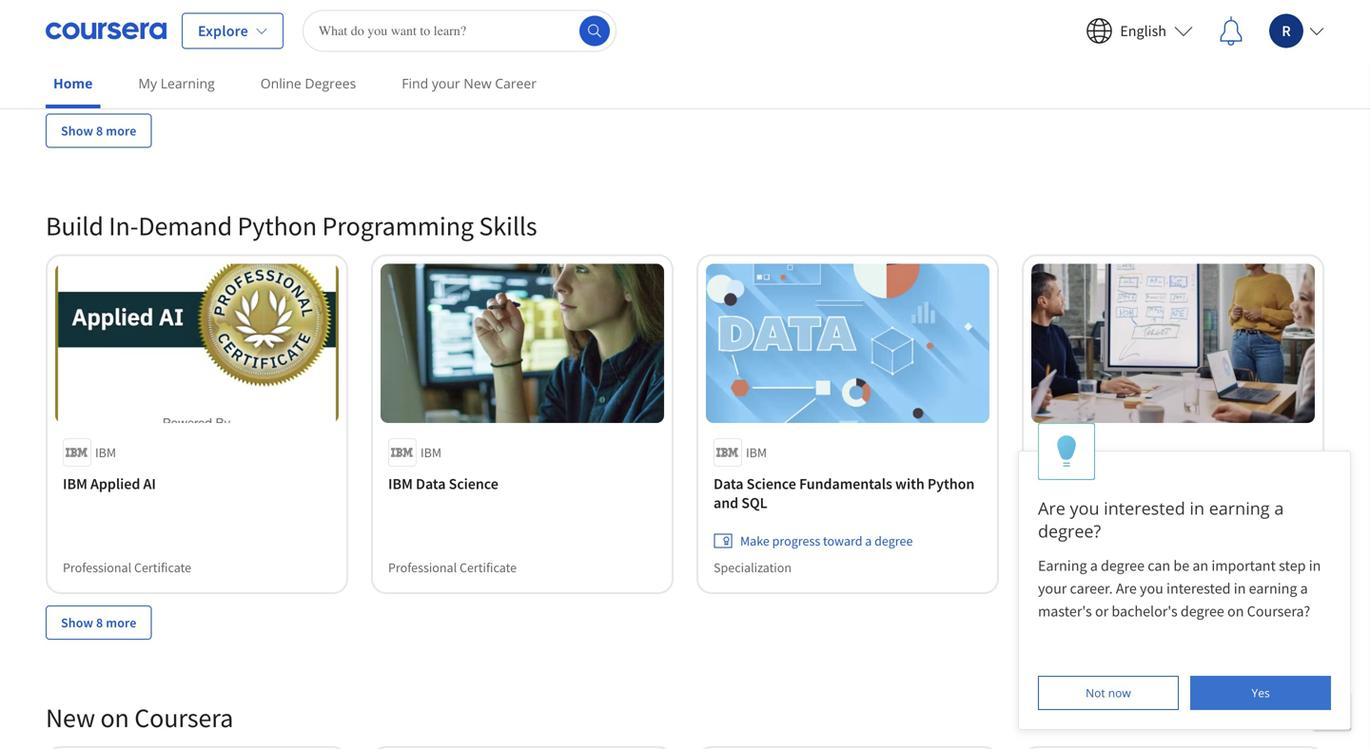 Task type: locate. For each thing, give the bounding box(es) containing it.
1 professional certificate from the left
[[63, 560, 191, 577]]

professional
[[63, 560, 131, 577], [388, 560, 457, 577], [1039, 560, 1108, 577]]

sustainability and development mastertrack® certificate link
[[1039, 0, 1307, 24]]

1 horizontal spatial on
[[1227, 602, 1244, 621]]

new on coursera
[[46, 702, 233, 735]]

1 vertical spatial degree
[[1101, 557, 1145, 576]]

interested
[[1104, 497, 1185, 520], [1167, 579, 1231, 598]]

degree left can
[[1101, 557, 1145, 576]]

1 more from the top
[[106, 122, 137, 139]]

2 mastertrack® from the left
[[1039, 5, 1125, 24]]

0 horizontal spatial credit offered
[[89, 44, 166, 61]]

1 show 8 more button from the top
[[46, 114, 152, 148]]

in down ibm it project manager link
[[1190, 497, 1205, 520]]

0 vertical spatial in
[[1190, 497, 1205, 520]]

1 horizontal spatial mastertrack®
[[1039, 5, 1125, 24]]

credit
[[89, 44, 123, 61], [415, 44, 449, 61], [1066, 44, 1100, 61]]

2 horizontal spatial professional
[[1039, 560, 1108, 577]]

professional certificate down the ibm data science
[[388, 560, 517, 577]]

in
[[1190, 497, 1205, 520], [1309, 557, 1321, 576], [1234, 579, 1246, 598]]

construction engineering and management mastertrack® certificate link
[[388, 0, 657, 24]]

a down step
[[1300, 579, 1308, 598]]

mastertrack down what do you want to learn? text field
[[388, 67, 454, 84]]

degree
[[875, 533, 913, 550], [1101, 557, 1145, 576], [1181, 602, 1224, 621]]

8 inside explore mastertrack® certificates collection element
[[96, 122, 103, 139]]

8 for show 8 more button within build in-demand python programming skills collection element
[[96, 615, 103, 632]]

1 horizontal spatial professional certificate
[[388, 560, 517, 577]]

find your new career
[[402, 74, 537, 92]]

your inside earning a degree can be an important step in your career. are you interested in earning a master's or bachelor's degree on coursera?
[[1038, 579, 1067, 598]]

earning
[[1209, 497, 1270, 520], [1249, 579, 1297, 598]]

1 vertical spatial show
[[61, 615, 93, 632]]

1 show 8 more from the top
[[61, 122, 137, 139]]

1 professional from the left
[[63, 560, 131, 577]]

with
[[895, 475, 925, 494]]

1 vertical spatial in
[[1309, 557, 1321, 576]]

1 vertical spatial new
[[46, 702, 95, 735]]

professional down the ibm data science
[[388, 560, 457, 577]]

1 science from the left
[[449, 475, 498, 494]]

earning up important
[[1209, 497, 1270, 520]]

0 horizontal spatial professional
[[63, 560, 131, 577]]

2 horizontal spatial offered
[[1102, 44, 1142, 61]]

and inside "construction engineering and management mastertrack® certificate"
[[557, 0, 581, 5]]

demand
[[138, 209, 232, 243]]

and
[[557, 0, 581, 5], [1131, 0, 1156, 5], [714, 494, 738, 513]]

2 professional from the left
[[388, 560, 457, 577]]

alice element
[[1018, 423, 1351, 731]]

credit offered up my at the left
[[89, 44, 166, 61]]

now
[[1108, 686, 1131, 701]]

are
[[1038, 497, 1065, 520], [1116, 579, 1137, 598]]

1 vertical spatial interested
[[1167, 579, 1231, 598]]

are up bachelor's
[[1116, 579, 1137, 598]]

toward
[[823, 533, 863, 550]]

earning inside earning a degree can be an important step in your career. are you interested in earning a master's or bachelor's degree on coursera?
[[1249, 579, 1297, 598]]

and right engineering
[[557, 0, 581, 5]]

professional certificate down applied
[[63, 560, 191, 577]]

construction
[[388, 0, 472, 5]]

0 vertical spatial are
[[1038, 497, 1065, 520]]

1 horizontal spatial and
[[714, 494, 738, 513]]

certificate inside "construction engineering and management mastertrack® certificate"
[[565, 5, 633, 24]]

0 horizontal spatial are
[[1038, 497, 1065, 520]]

on left coursera?
[[1227, 602, 1244, 621]]

r button
[[1258, 2, 1324, 59]]

data science fundamentals with python and sql
[[714, 475, 975, 513]]

earning up coursera?
[[1249, 579, 1297, 598]]

online degrees link
[[253, 62, 364, 105]]

2 show 8 more from the top
[[61, 615, 137, 632]]

0 vertical spatial earning
[[1209, 497, 1270, 520]]

0 vertical spatial on
[[1227, 602, 1244, 621]]

offered up my at the left
[[126, 44, 166, 61]]

mastertrack down coursera 'image'
[[63, 67, 128, 84]]

show
[[61, 122, 93, 139], [61, 615, 93, 632]]

2 professional certificate from the left
[[388, 560, 517, 577]]

certificate for ibm data science
[[460, 560, 517, 577]]

professional certificate for ai
[[63, 560, 191, 577]]

3 professional from the left
[[1039, 560, 1108, 577]]

a up career.
[[1090, 557, 1098, 576]]

1 horizontal spatial professional
[[388, 560, 457, 577]]

1 vertical spatial are
[[1116, 579, 1137, 598]]

offered up 'find your new career' link
[[451, 44, 491, 61]]

1 horizontal spatial science
[[747, 475, 796, 494]]

professional certificate up career.
[[1039, 560, 1167, 577]]

2 horizontal spatial and
[[1131, 0, 1156, 5]]

certificate
[[565, 5, 633, 24], [1128, 5, 1195, 24], [134, 560, 191, 577], [460, 560, 517, 577], [1110, 560, 1167, 577]]

0 vertical spatial 8
[[96, 122, 103, 139]]

you down it
[[1070, 497, 1099, 520]]

ibm applied ai link
[[63, 475, 331, 494]]

1 vertical spatial show 8 more button
[[46, 606, 152, 640]]

ibm data science link
[[388, 475, 657, 494]]

1 horizontal spatial data
[[714, 475, 744, 494]]

mastertrack® inside sustainability and development mastertrack® certificate
[[1039, 5, 1125, 24]]

3 professional certificate from the left
[[1039, 560, 1167, 577]]

python
[[237, 209, 317, 243], [928, 475, 975, 494]]

python right with
[[928, 475, 975, 494]]

in down important
[[1234, 579, 1246, 598]]

engineering
[[475, 0, 554, 5]]

1 horizontal spatial mastertrack
[[388, 67, 454, 84]]

a
[[1274, 497, 1284, 520], [865, 533, 872, 550], [1090, 557, 1098, 576], [1300, 579, 1308, 598]]

2 horizontal spatial professional certificate
[[1039, 560, 1167, 577]]

your down earning at the right bottom of page
[[1038, 579, 1067, 598]]

2 science from the left
[[747, 475, 796, 494]]

1 vertical spatial python
[[928, 475, 975, 494]]

programming
[[322, 209, 474, 243]]

data science fundamentals with python and sql link
[[714, 475, 982, 513]]

interested inside earning a degree can be an important step in your career. are you interested in earning a master's or bachelor's degree on coursera?
[[1167, 579, 1231, 598]]

2 horizontal spatial credit offered
[[1066, 44, 1142, 61]]

1 vertical spatial more
[[106, 615, 137, 632]]

0 horizontal spatial mastertrack®
[[476, 5, 562, 24]]

1 horizontal spatial in
[[1234, 579, 1246, 598]]

a inside build in-demand python programming skills collection element
[[865, 533, 872, 550]]

professional down ibm applied ai
[[63, 560, 131, 577]]

show 8 more button
[[46, 114, 152, 148], [46, 606, 152, 640]]

2 show from the top
[[61, 615, 93, 632]]

sustainability and development mastertrack® certificate
[[1039, 0, 1247, 24]]

0 horizontal spatial python
[[237, 209, 317, 243]]

professional for applied
[[63, 560, 131, 577]]

1 8 from the top
[[96, 122, 103, 139]]

0 horizontal spatial data
[[416, 475, 446, 494]]

0 vertical spatial degree
[[875, 533, 913, 550]]

and up english on the top right of page
[[1131, 0, 1156, 5]]

mastertrack
[[63, 67, 128, 84], [388, 67, 454, 84]]

manager
[[1132, 475, 1188, 494]]

None search field
[[302, 10, 616, 52]]

certificate for ibm it project manager
[[1110, 560, 1167, 577]]

show for show 8 more button inside explore mastertrack® certificates collection element
[[61, 122, 93, 139]]

certificate inside sustainability and development mastertrack® certificate
[[1128, 5, 1195, 24]]

offered down english on the top right of page
[[1102, 44, 1142, 61]]

important
[[1212, 557, 1276, 576]]

8
[[96, 122, 103, 139], [96, 615, 103, 632]]

a up step
[[1274, 497, 1284, 520]]

1 mastertrack® from the left
[[476, 5, 562, 24]]

1 vertical spatial you
[[1140, 579, 1163, 598]]

professional up career.
[[1039, 560, 1108, 577]]

degree right toward
[[875, 533, 913, 550]]

0 vertical spatial new
[[464, 74, 492, 92]]

0 horizontal spatial in
[[1190, 497, 1205, 520]]

0 horizontal spatial science
[[449, 475, 498, 494]]

1 vertical spatial 8
[[96, 615, 103, 632]]

1 vertical spatial earning
[[1249, 579, 1297, 598]]

1 horizontal spatial credit
[[415, 44, 449, 61]]

sustainability
[[1039, 0, 1128, 5]]

1 horizontal spatial are
[[1116, 579, 1137, 598]]

professional certificate for science
[[388, 560, 517, 577]]

more
[[106, 122, 137, 139], [106, 615, 137, 632]]

1 vertical spatial show 8 more
[[61, 615, 137, 632]]

1 credit from the left
[[89, 44, 123, 61]]

and left sql
[[714, 494, 738, 513]]

your right find
[[432, 74, 460, 92]]

python inside data science fundamentals with python and sql
[[928, 475, 975, 494]]

show inside explore mastertrack® certificates collection element
[[61, 122, 93, 139]]

1 horizontal spatial python
[[928, 475, 975, 494]]

0 horizontal spatial credit
[[89, 44, 123, 61]]

2 data from the left
[[714, 475, 744, 494]]

8 inside build in-demand python programming skills collection element
[[96, 615, 103, 632]]

you inside earning a degree can be an important step in your career. are you interested in earning a master's or bachelor's degree on coursera?
[[1140, 579, 1163, 598]]

credit offered down english on the top right of page
[[1066, 44, 1142, 61]]

interested down manager
[[1104, 497, 1185, 520]]

2 horizontal spatial credit
[[1066, 44, 1100, 61]]

offered
[[126, 44, 166, 61], [451, 44, 491, 61], [1102, 44, 1142, 61]]

0 horizontal spatial and
[[557, 0, 581, 5]]

0 vertical spatial show
[[61, 122, 93, 139]]

are you interested in earning a degree?
[[1038, 497, 1284, 543]]

1 horizontal spatial new
[[464, 74, 492, 92]]

credit down sustainability at the top right
[[1066, 44, 1100, 61]]

show inside build in-demand python programming skills collection element
[[61, 615, 93, 632]]

you
[[1070, 497, 1099, 520], [1140, 579, 1163, 598]]

2 credit from the left
[[415, 44, 449, 61]]

credit offered up 'find your new career' link
[[415, 44, 491, 61]]

credit offered
[[89, 44, 166, 61], [415, 44, 491, 61], [1066, 44, 1142, 61]]

in right step
[[1309, 557, 1321, 576]]

0 horizontal spatial your
[[432, 74, 460, 92]]

find
[[402, 74, 428, 92]]

0 horizontal spatial offered
[[126, 44, 166, 61]]

your
[[432, 74, 460, 92], [1038, 579, 1067, 598]]

science
[[449, 475, 498, 494], [747, 475, 796, 494]]

help center image
[[1321, 700, 1343, 723]]

explore mastertrack® certificates collection element
[[34, 0, 1336, 178]]

on left coursera
[[100, 702, 129, 735]]

in-
[[109, 209, 138, 243]]

0 vertical spatial show 8 more
[[61, 122, 137, 139]]

professional for it
[[1039, 560, 1108, 577]]

you up bachelor's
[[1140, 579, 1163, 598]]

can
[[1148, 557, 1170, 576]]

build in-demand python programming skills collection element
[[34, 178, 1336, 671]]

new
[[464, 74, 492, 92], [46, 702, 95, 735]]

home
[[53, 74, 93, 92]]

2 show 8 more button from the top
[[46, 606, 152, 640]]

english button
[[1075, 6, 1205, 56]]

1 horizontal spatial your
[[1038, 579, 1067, 598]]

credit up home
[[89, 44, 123, 61]]

interested down 'an'
[[1167, 579, 1231, 598]]

1 horizontal spatial degree
[[1101, 557, 1145, 576]]

2 more from the top
[[106, 615, 137, 632]]

more inside build in-demand python programming skills collection element
[[106, 615, 137, 632]]

or
[[1095, 602, 1109, 621]]

1 show from the top
[[61, 122, 93, 139]]

2 horizontal spatial degree
[[1181, 602, 1224, 621]]

0 horizontal spatial you
[[1070, 497, 1099, 520]]

it
[[1067, 475, 1079, 494]]

credit up find
[[415, 44, 449, 61]]

you inside are you interested in earning a degree?
[[1070, 497, 1099, 520]]

2 horizontal spatial in
[[1309, 557, 1321, 576]]

2 mastertrack from the left
[[388, 67, 454, 84]]

0 horizontal spatial degree
[[875, 533, 913, 550]]

2 offered from the left
[[451, 44, 491, 61]]

are up earning at the right bottom of page
[[1038, 497, 1065, 520]]

0 vertical spatial show 8 more button
[[46, 114, 152, 148]]

degree down 'an'
[[1181, 602, 1224, 621]]

3 credit offered from the left
[[1066, 44, 1142, 61]]

coursera?
[[1247, 602, 1310, 621]]

a right toward
[[865, 533, 872, 550]]

0 vertical spatial interested
[[1104, 497, 1185, 520]]

mastertrack®
[[476, 5, 562, 24], [1039, 5, 1125, 24]]

0 vertical spatial your
[[432, 74, 460, 92]]

1 horizontal spatial offered
[[451, 44, 491, 61]]

1 horizontal spatial credit offered
[[415, 44, 491, 61]]

1 vertical spatial on
[[100, 702, 129, 735]]

0 vertical spatial you
[[1070, 497, 1099, 520]]

2 vertical spatial in
[[1234, 579, 1246, 598]]

professional certificate
[[63, 560, 191, 577], [388, 560, 517, 577], [1039, 560, 1167, 577]]

2 vertical spatial degree
[[1181, 602, 1224, 621]]

python right demand
[[237, 209, 317, 243]]

0 horizontal spatial mastertrack
[[63, 67, 128, 84]]

0 horizontal spatial professional certificate
[[63, 560, 191, 577]]

0 vertical spatial more
[[106, 122, 137, 139]]

ibm
[[95, 444, 116, 462], [421, 444, 442, 462], [746, 444, 767, 462], [1071, 444, 1092, 462], [63, 475, 87, 494], [388, 475, 413, 494], [1039, 475, 1064, 494]]

1 horizontal spatial you
[[1140, 579, 1163, 598]]

2 8 from the top
[[96, 615, 103, 632]]

1 vertical spatial your
[[1038, 579, 1067, 598]]



Task type: describe. For each thing, give the bounding box(es) containing it.
management
[[388, 5, 473, 24]]

What do you want to learn? text field
[[302, 10, 616, 52]]

coursera image
[[46, 16, 167, 46]]

progress
[[772, 533, 820, 550]]

more inside explore mastertrack® certificates collection element
[[106, 122, 137, 139]]

show for show 8 more button within build in-demand python programming skills collection element
[[61, 615, 93, 632]]

show 8 more button inside build in-demand python programming skills collection element
[[46, 606, 152, 640]]

build
[[46, 209, 103, 243]]

skills
[[479, 209, 537, 243]]

in inside are you interested in earning a degree?
[[1190, 497, 1205, 520]]

degree?
[[1038, 520, 1101, 543]]

yes link
[[1190, 676, 1331, 711]]

find your new career link
[[394, 62, 544, 105]]

new on coursera collection element
[[34, 671, 1336, 750]]

be
[[1173, 557, 1189, 576]]

career
[[495, 74, 537, 92]]

show 8 more inside build in-demand python programming skills collection element
[[61, 615, 137, 632]]

0 horizontal spatial on
[[100, 702, 129, 735]]

project
[[1082, 475, 1129, 494]]

certificate for ibm applied ai
[[134, 560, 191, 577]]

master's
[[1038, 602, 1092, 621]]

8 for show 8 more button inside explore mastertrack® certificates collection element
[[96, 122, 103, 139]]

online degrees
[[260, 74, 356, 92]]

and inside data science fundamentals with python and sql
[[714, 494, 738, 513]]

my
[[138, 74, 157, 92]]

my learning
[[138, 74, 215, 92]]

show 8 more button inside explore mastertrack® certificates collection element
[[46, 114, 152, 148]]

yes
[[1252, 686, 1270, 701]]

mastertrack® inside "construction engineering and management mastertrack® certificate"
[[476, 5, 562, 24]]

earning a degree can be an important step in your career. are you interested in earning a master's or bachelor's degree on coursera?
[[1038, 557, 1324, 621]]

specialization
[[714, 560, 792, 577]]

ibm it project manager link
[[1039, 475, 1307, 494]]

home link
[[46, 62, 100, 108]]

1 offered from the left
[[126, 44, 166, 61]]

data inside data science fundamentals with python and sql
[[714, 475, 744, 494]]

construction engineering and management mastertrack® certificate
[[388, 0, 633, 24]]

explore button
[[182, 13, 283, 49]]

lightbulb tip image
[[1056, 435, 1077, 468]]

degrees
[[305, 74, 356, 92]]

your inside 'find your new career' link
[[432, 74, 460, 92]]

2 credit offered from the left
[[415, 44, 491, 61]]

interested inside are you interested in earning a degree?
[[1104, 497, 1185, 520]]

make
[[740, 533, 770, 550]]

make progress toward a degree
[[740, 533, 913, 550]]

not now button
[[1038, 676, 1179, 711]]

ibm applied ai
[[63, 475, 156, 494]]

on inside earning a degree can be an important step in your career. are you interested in earning a master's or bachelor's degree on coursera?
[[1227, 602, 1244, 621]]

ai
[[143, 475, 156, 494]]

career.
[[1070, 579, 1113, 598]]

3 offered from the left
[[1102, 44, 1142, 61]]

0 horizontal spatial new
[[46, 702, 95, 735]]

earning
[[1038, 557, 1087, 576]]

1 mastertrack from the left
[[63, 67, 128, 84]]

not
[[1086, 686, 1105, 701]]

1 credit offered from the left
[[89, 44, 166, 61]]

0 vertical spatial python
[[237, 209, 317, 243]]

r
[[1282, 21, 1291, 40]]

an
[[1192, 557, 1209, 576]]

not now
[[1086, 686, 1131, 701]]

applied
[[90, 475, 140, 494]]

earning inside are you interested in earning a degree?
[[1209, 497, 1270, 520]]

coursera
[[134, 702, 233, 735]]

step
[[1279, 557, 1306, 576]]

a inside are you interested in earning a degree?
[[1274, 497, 1284, 520]]

and inside sustainability and development mastertrack® certificate
[[1131, 0, 1156, 5]]

online
[[260, 74, 301, 92]]

are inside are you interested in earning a degree?
[[1038, 497, 1065, 520]]

3 credit from the left
[[1066, 44, 1100, 61]]

science inside data science fundamentals with python and sql
[[747, 475, 796, 494]]

are inside earning a degree can be an important step in your career. are you interested in earning a master's or bachelor's degree on coursera?
[[1116, 579, 1137, 598]]

1 data from the left
[[416, 475, 446, 494]]

fundamentals
[[799, 475, 892, 494]]

ibm it project manager
[[1039, 475, 1188, 494]]

build in-demand python programming skills
[[46, 209, 537, 243]]

learning
[[161, 74, 215, 92]]

my learning link
[[131, 62, 222, 105]]

explore
[[198, 21, 248, 40]]

professional for data
[[388, 560, 457, 577]]

ibm data science
[[388, 475, 498, 494]]

bachelor's
[[1112, 602, 1178, 621]]

development
[[1159, 0, 1247, 5]]

professional certificate for project
[[1039, 560, 1167, 577]]

degree inside build in-demand python programming skills collection element
[[875, 533, 913, 550]]

english
[[1120, 21, 1166, 40]]

show 8 more inside explore mastertrack® certificates collection element
[[61, 122, 137, 139]]

sql
[[741, 494, 767, 513]]



Task type: vqa. For each thing, say whether or not it's contained in the screenshot.
right 'and'
yes



